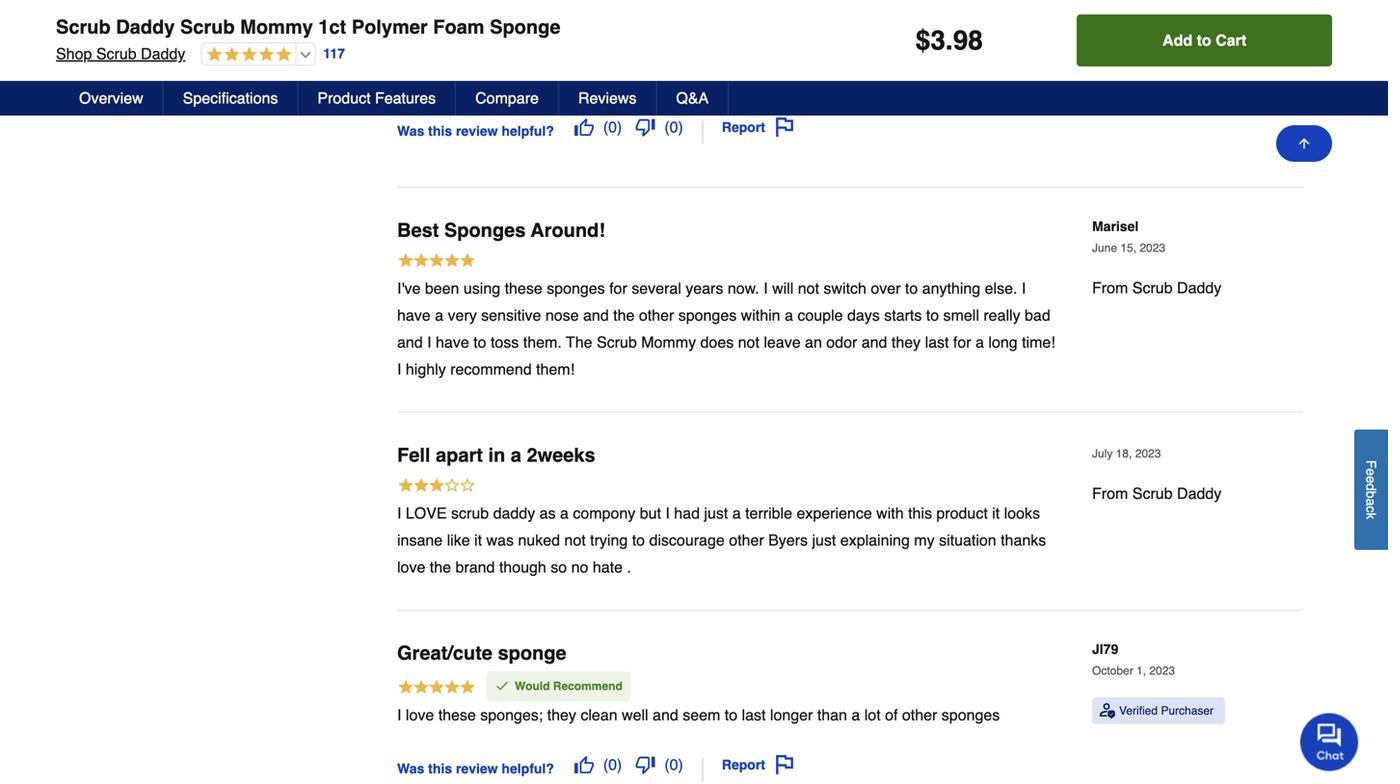 Task type: locate. For each thing, give the bounding box(es) containing it.
( for thumb down icon
[[665, 756, 670, 774]]

2023 inside marisel june 15, 2023
[[1140, 241, 1166, 255]]

1 verified purchaser from the top
[[1119, 45, 1214, 58]]

love down the great/cute
[[406, 707, 434, 725]]

using
[[464, 279, 500, 297]]

5 stars image down the great/cute
[[397, 679, 476, 700]]

0 vertical spatial best
[[740, 47, 771, 65]]

q&a
[[676, 89, 709, 107]]

. inside i love scrub daddy as a compony but i had just a terrible experience with this product it looks insane like it was nuked not trying to discourage other byers just explaining my situation thanks love the brand though so no hate .
[[627, 559, 631, 576]]

1ct
[[318, 16, 346, 38]]

2023
[[1171, 5, 1197, 18], [1140, 241, 1166, 255], [1135, 447, 1161, 461], [1149, 665, 1175, 678]]

1 recommend from the top
[[553, 20, 623, 33]]

arrow up image
[[1297, 136, 1312, 151]]

5 stars image
[[397, 19, 476, 39], [397, 252, 476, 272], [397, 679, 476, 700]]

1 horizontal spatial .
[[946, 25, 953, 56]]

1 vertical spatial would
[[515, 680, 550, 694]]

a up k
[[1364, 499, 1379, 506]]

report button down longer
[[715, 749, 801, 782]]

0 vertical spatial these
[[505, 279, 542, 297]]

0 horizontal spatial the
[[430, 559, 451, 576]]

thumb down image
[[636, 118, 655, 137]]

1 vertical spatial review
[[456, 762, 498, 777]]

other down terrible
[[729, 532, 764, 549]]

jl79
[[1092, 642, 1119, 657]]

2 vertical spatial for
[[953, 333, 971, 351]]

purchaser left cart
[[1161, 45, 1214, 58]]

( right thumb down icon
[[665, 756, 670, 774]]

1 flag image from the top
[[775, 118, 794, 137]]

1 vertical spatial from
[[1092, 485, 1128, 503]]

last down smell
[[925, 333, 949, 351]]

0 vertical spatial checkmark image
[[495, 19, 510, 34]]

just
[[704, 505, 728, 522], [812, 532, 836, 549]]

0 vertical spatial have
[[397, 306, 431, 324]]

1 horizontal spatial other
[[729, 532, 764, 549]]

1 checkmark image from the top
[[495, 19, 510, 34]]

1 vertical spatial verified
[[1119, 705, 1158, 718]]

from
[[1092, 279, 1128, 297], [1092, 485, 1128, 503]]

best
[[740, 47, 771, 65], [397, 219, 439, 241]]

1 was from the top
[[397, 123, 424, 139]]

to inside "button"
[[1197, 31, 1212, 49]]

best up 'i've'
[[397, 219, 439, 241]]

0 vertical spatial helpful?
[[502, 123, 554, 139]]

1 vertical spatial was this review helpful?
[[397, 762, 554, 777]]

other inside i love scrub daddy as a compony but i had just a terrible experience with this product it looks insane like it was nuked not trying to discourage other byers just explaining my situation thanks love the brand though so no hate .
[[729, 532, 764, 549]]

0 vertical spatial was
[[397, 123, 424, 139]]

thanks
[[1001, 532, 1046, 549]]

add to cart button
[[1077, 14, 1332, 67]]

2 review from the top
[[456, 762, 498, 777]]

from down june
[[1092, 279, 1128, 297]]

scrub right the the
[[597, 333, 637, 351]]

0 vertical spatial for
[[446, 74, 464, 91]]

features
[[375, 89, 436, 107]]

apart
[[436, 444, 483, 467]]

0 vertical spatial would recommend
[[515, 20, 623, 33]]

was this review helpful? down compare
[[397, 123, 554, 139]]

was this review helpful? for september 28, 2023
[[397, 123, 554, 139]]

a left very
[[435, 306, 443, 324]]

0 vertical spatial last
[[925, 333, 949, 351]]

recommend for 1st checkmark icon from the top
[[553, 20, 623, 33]]

highly
[[406, 360, 446, 378]]

daddy inside who doesn't love scrub daddy/mommy products. best part is you can use & return it to scrub daddy for a new one once it's worn out.
[[397, 74, 442, 91]]

overview
[[79, 89, 143, 107]]

) down q&a button
[[678, 118, 683, 136]]

other
[[639, 306, 674, 324], [729, 532, 764, 549], [902, 707, 937, 725]]

1 would from the top
[[515, 20, 550, 33]]

was
[[397, 123, 424, 139], [397, 762, 424, 777]]

mommy up 4.9 stars image in the top left of the page
[[240, 16, 313, 38]]

no
[[571, 559, 588, 576]]

for down smell
[[953, 333, 971, 351]]

) right thumb down icon
[[678, 756, 683, 774]]

report
[[722, 119, 765, 135], [722, 758, 765, 773]]

cart
[[1216, 31, 1247, 49]]

scrub right 98
[[997, 47, 1038, 65]]

sponges right the of
[[942, 707, 1000, 725]]

0 vertical spatial verified
[[1119, 45, 1158, 58]]

( right thumb up icon
[[603, 756, 608, 774]]

1 vertical spatial checkmark image
[[495, 679, 510, 694]]

scrub inside i've been using these sponges for several years now. i will not switch over to anything else. i have a very sensitive nose and the other sponges within a couple days starts to smell really bad and i have to toss them. the scrub mommy does not leave an odor and they last for a long time! i highly recommend them!
[[597, 333, 637, 351]]

0 horizontal spatial not
[[564, 532, 586, 549]]

b
[[1364, 491, 1379, 499]]

1 vertical spatial for
[[609, 279, 627, 297]]

recommend up the clean
[[553, 680, 623, 694]]

18,
[[1116, 447, 1132, 461]]

5 stars image up been
[[397, 252, 476, 272]]

2 5 stars image from the top
[[397, 252, 476, 272]]

verified down september 28, 2023
[[1119, 45, 1158, 58]]

0 vertical spatial mommy
[[240, 16, 313, 38]]

0 vertical spatial report button
[[715, 111, 801, 144]]

and
[[583, 306, 609, 324], [397, 333, 423, 351], [862, 333, 887, 351], [653, 707, 678, 725]]

checkmark image
[[495, 19, 510, 34], [495, 679, 510, 694]]

was this review helpful?
[[397, 123, 554, 139], [397, 762, 554, 777]]

just right had
[[704, 505, 728, 522]]

0 vertical spatial the
[[613, 306, 635, 324]]

0 right thumb down image
[[670, 118, 678, 136]]

other right the of
[[902, 707, 937, 725]]

report for jl79
[[722, 758, 765, 773]]

these inside i've been using these sponges for several years now. i will not switch over to anything else. i have a very sensitive nose and the other sponges within a couple days starts to smell really bad and i have to toss them. the scrub mommy does not leave an odor and they last for a long time! i highly recommend them!
[[505, 279, 542, 297]]

( 0 ) right thumb up image
[[603, 118, 622, 136]]

mommy left does
[[641, 333, 696, 351]]

1 helpful? from the top
[[502, 123, 554, 139]]

0 right thumb down icon
[[670, 756, 678, 774]]

( for thumb up image
[[603, 118, 608, 136]]

report button for september 28, 2023
[[715, 111, 801, 144]]

have down very
[[436, 333, 469, 351]]

1 horizontal spatial it
[[968, 47, 976, 65]]

1 horizontal spatial last
[[925, 333, 949, 351]]

0 vertical spatial report
[[722, 119, 765, 135]]

to right return
[[980, 47, 993, 65]]

a left long
[[976, 333, 984, 351]]

2023 right 15, in the right top of the page
[[1140, 241, 1166, 255]]

1 report from the top
[[722, 119, 765, 135]]

just down experience
[[812, 532, 836, 549]]

0 vertical spatial was this review helpful?
[[397, 123, 554, 139]]

add to cart
[[1163, 31, 1247, 49]]

have down 'i've'
[[397, 306, 431, 324]]

( 0 )
[[603, 118, 622, 136], [665, 118, 683, 136], [603, 756, 622, 774], [665, 756, 683, 774]]

0 vertical spatial they
[[892, 333, 921, 351]]

couple
[[798, 306, 843, 324]]

other down several at the left of the page
[[639, 306, 674, 324]]

1 vertical spatial report
[[722, 758, 765, 773]]

a inside who doesn't love scrub daddy/mommy products. best part is you can use & return it to scrub daddy for a new one once it's worn out.
[[468, 74, 477, 91]]

it's
[[582, 74, 600, 91]]

i've been using these sponges for several years now. i will not switch over to anything else. i have a very sensitive nose and the other sponges within a couple days starts to smell really bad and i have to toss them. the scrub mommy does not leave an odor and they last for a long time! i highly recommend them!
[[397, 279, 1055, 378]]

to
[[1197, 31, 1212, 49], [980, 47, 993, 65], [905, 279, 918, 297], [926, 306, 939, 324], [474, 333, 486, 351], [632, 532, 645, 549], [725, 707, 738, 725]]

2 would recommend from the top
[[515, 680, 623, 694]]

1 e from the top
[[1364, 469, 1379, 476]]

0 horizontal spatial last
[[742, 707, 766, 725]]

last left longer
[[742, 707, 766, 725]]

1 vertical spatial recommend
[[553, 680, 623, 694]]

1 vertical spatial purchaser
[[1161, 705, 1214, 718]]

1 vertical spatial the
[[430, 559, 451, 576]]

$ 3 . 98
[[916, 25, 983, 56]]

like
[[447, 532, 470, 549]]

compony
[[573, 505, 636, 522]]

( 0 ) right thumb down image
[[665, 118, 683, 136]]

checkmark image up sponges;
[[495, 679, 510, 694]]

would up one
[[515, 20, 550, 33]]

2 vertical spatial love
[[406, 707, 434, 725]]

flag image down longer
[[775, 756, 794, 775]]

verified right verified purchaser icon
[[1119, 705, 1158, 718]]

1 vertical spatial just
[[812, 532, 836, 549]]

to right the seem
[[725, 707, 738, 725]]

0 vertical spatial other
[[639, 306, 674, 324]]

review
[[456, 123, 498, 139], [456, 762, 498, 777]]

best inside who doesn't love scrub daddy/mommy products. best part is you can use & return it to scrub daddy for a new one once it's worn out.
[[740, 47, 771, 65]]

2 report button from the top
[[715, 749, 801, 782]]

it left looks
[[992, 505, 1000, 522]]

) for thumb up icon
[[617, 756, 622, 774]]

my
[[914, 532, 935, 549]]

1 would recommend from the top
[[515, 20, 623, 33]]

) left thumb down icon
[[617, 756, 622, 774]]

discourage
[[649, 532, 725, 549]]

to inside who doesn't love scrub daddy/mommy products. best part is you can use & return it to scrub daddy for a new one once it's worn out.
[[980, 47, 993, 65]]

will
[[772, 279, 794, 297]]

love inside who doesn't love scrub daddy/mommy products. best part is you can use & return it to scrub daddy for a new one once it's worn out.
[[487, 47, 516, 65]]

0 horizontal spatial other
[[639, 306, 674, 324]]

0 vertical spatial .
[[946, 25, 953, 56]]

2 e from the top
[[1364, 476, 1379, 484]]

1 vertical spatial sponges
[[678, 306, 737, 324]]

1 vertical spatial they
[[547, 707, 576, 725]]

e up the b
[[1364, 476, 1379, 484]]

to left smell
[[926, 306, 939, 324]]

report button down who doesn't love scrub daddy/mommy products. best part is you can use & return it to scrub daddy for a new one once it's worn out.
[[715, 111, 801, 144]]

2 horizontal spatial not
[[798, 279, 819, 297]]

2 report from the top
[[722, 758, 765, 773]]

2 would from the top
[[515, 680, 550, 694]]

3 5 stars image from the top
[[397, 679, 476, 700]]

0 vertical spatial not
[[798, 279, 819, 297]]

c
[[1364, 506, 1379, 513]]

5 stars image up doesn't on the left top
[[397, 19, 476, 39]]

2 recommend from the top
[[553, 680, 623, 694]]

( 0 ) for thumb down image
[[665, 118, 683, 136]]

( 0 ) right thumb up icon
[[603, 756, 622, 774]]

for inside who doesn't love scrub daddy/mommy products. best part is you can use & return it to scrub daddy for a new one once it's worn out.
[[446, 74, 464, 91]]

2 was this review helpful? from the top
[[397, 762, 554, 777]]

verified purchaser down 28,
[[1119, 45, 1214, 58]]

review down sponges;
[[456, 762, 498, 777]]

was for jl79
[[397, 762, 424, 777]]

report down i love these sponges; they clean well and seem to last longer than a lot of other sponges
[[722, 758, 765, 773]]

. right hate
[[627, 559, 631, 576]]

5 stars image for best
[[397, 252, 476, 272]]

the down several at the left of the page
[[613, 306, 635, 324]]

sponges down years
[[678, 306, 737, 324]]

0 vertical spatial purchaser
[[1161, 45, 1214, 58]]

would recommend up the clean
[[515, 680, 623, 694]]

2 vertical spatial 5 stars image
[[397, 679, 476, 700]]

1 horizontal spatial they
[[892, 333, 921, 351]]

1 vertical spatial report button
[[715, 749, 801, 782]]

reviews button
[[559, 81, 657, 116]]

2 was from the top
[[397, 762, 424, 777]]

sponges up the nose
[[547, 279, 605, 297]]

e up d
[[1364, 469, 1379, 476]]

&
[[909, 47, 919, 65]]

last inside i've been using these sponges for several years now. i will not switch over to anything else. i have a very sensitive nose and the other sponges within a couple days starts to smell really bad and i have to toss them. the scrub mommy does not leave an odor and they last for a long time! i highly recommend them!
[[925, 333, 949, 351]]

i left the highly
[[397, 360, 401, 378]]

report down q&a button
[[722, 119, 765, 135]]

1 purchaser from the top
[[1161, 45, 1214, 58]]

1 vertical spatial verified purchaser
[[1119, 705, 1214, 718]]

in
[[488, 444, 505, 467]]

1 vertical spatial helpful?
[[502, 762, 554, 777]]

bad
[[1025, 306, 1051, 324]]

not inside i love scrub daddy as a compony but i had just a terrible experience with this product it looks insane like it was nuked not trying to discourage other byers just explaining my situation thanks love the brand though so no hate .
[[564, 532, 586, 549]]

2 helpful? from the top
[[502, 762, 554, 777]]

a left new at the left top
[[468, 74, 477, 91]]

chat invite button image
[[1301, 713, 1359, 772]]

new
[[481, 74, 510, 91]]

helpful? for september 28, 2023
[[502, 123, 554, 139]]

1 vertical spatial other
[[729, 532, 764, 549]]

and down days
[[862, 333, 887, 351]]

it inside who doesn't love scrub daddy/mommy products. best part is you can use & return it to scrub daddy for a new one once it's worn out.
[[968, 47, 976, 65]]

purchaser down jl79 october 1, 2023
[[1161, 705, 1214, 718]]

worn
[[604, 74, 638, 91]]

experience
[[797, 505, 872, 522]]

0 right thumb up image
[[608, 118, 617, 136]]

you
[[822, 47, 846, 65]]

not down within
[[738, 333, 760, 351]]

this for september 28, 2023
[[428, 123, 452, 139]]

1 vertical spatial flag image
[[775, 756, 794, 775]]

these left sponges;
[[438, 707, 476, 725]]

2 vertical spatial this
[[428, 762, 452, 777]]

)
[[617, 118, 622, 136], [678, 118, 683, 136], [617, 756, 622, 774], [678, 756, 683, 774]]

1 vertical spatial 5 stars image
[[397, 252, 476, 272]]

0 vertical spatial love
[[487, 47, 516, 65]]

( 0 ) right thumb down icon
[[665, 756, 683, 774]]

i left will
[[764, 279, 768, 297]]

1 review from the top
[[456, 123, 498, 139]]

2 horizontal spatial it
[[992, 505, 1000, 522]]

from scrub daddy
[[1092, 279, 1222, 297], [1092, 485, 1222, 503]]

them.
[[523, 333, 562, 351]]

scrub up shop
[[56, 16, 111, 38]]

recommend for 2nd checkmark icon
[[553, 680, 623, 694]]

1 horizontal spatial these
[[505, 279, 542, 297]]

2 vertical spatial not
[[564, 532, 586, 549]]

1 was this review helpful? from the top
[[397, 123, 554, 139]]

several
[[632, 279, 681, 297]]

1 vertical spatial last
[[742, 707, 766, 725]]

2 verified from the top
[[1119, 705, 1158, 718]]

1 from from the top
[[1092, 279, 1128, 297]]

1 vertical spatial these
[[438, 707, 476, 725]]

1 vertical spatial love
[[397, 559, 425, 576]]

0 vertical spatial review
[[456, 123, 498, 139]]

for
[[446, 74, 464, 91], [609, 279, 627, 297], [953, 333, 971, 351]]

) for thumb up image
[[617, 118, 622, 136]]

0 horizontal spatial sponges
[[547, 279, 605, 297]]

0 vertical spatial would
[[515, 20, 550, 33]]

checkmark image right the foam
[[495, 19, 510, 34]]

not right will
[[798, 279, 819, 297]]

0 for thumb down image
[[670, 118, 678, 136]]

) for thumb down image
[[678, 118, 683, 136]]

flag image for jl79
[[775, 756, 794, 775]]

switch
[[824, 279, 867, 297]]

0 horizontal spatial for
[[446, 74, 464, 91]]

1 horizontal spatial best
[[740, 47, 771, 65]]

it right return
[[968, 47, 976, 65]]

would recommend up daddy/mommy
[[515, 20, 623, 33]]

best sponges around!
[[397, 219, 605, 241]]

review for jl79
[[456, 762, 498, 777]]

2023 right 1,
[[1149, 665, 1175, 678]]

2 vertical spatial other
[[902, 707, 937, 725]]

purchaser
[[1161, 45, 1214, 58], [1161, 705, 1214, 718]]

2 vertical spatial sponges
[[942, 707, 1000, 725]]

1 horizontal spatial for
[[609, 279, 627, 297]]

1 horizontal spatial the
[[613, 306, 635, 324]]

2 horizontal spatial sponges
[[942, 707, 1000, 725]]

marisel june 15, 2023
[[1092, 219, 1166, 255]]

these
[[505, 279, 542, 297], [438, 707, 476, 725]]

to right over
[[905, 279, 918, 297]]

0 horizontal spatial .
[[627, 559, 631, 576]]

review down compare
[[456, 123, 498, 139]]

to left toss
[[474, 333, 486, 351]]

scrub down july 18, 2023 on the right of page
[[1133, 485, 1173, 503]]

0 vertical spatial verified purchaser
[[1119, 45, 1214, 58]]

to right add
[[1197, 31, 1212, 49]]

f
[[1364, 460, 1379, 469]]

use
[[880, 47, 905, 65]]

and right well
[[653, 707, 678, 725]]

1 vertical spatial mommy
[[641, 333, 696, 351]]

these up sensitive
[[505, 279, 542, 297]]

to down "but"
[[632, 532, 645, 549]]

0 vertical spatial just
[[704, 505, 728, 522]]

odor
[[826, 333, 857, 351]]

from scrub daddy down july 18, 2023 on the right of page
[[1092, 485, 1222, 503]]

d
[[1364, 484, 1379, 491]]

of
[[885, 707, 898, 725]]

1 vertical spatial have
[[436, 333, 469, 351]]

1 report button from the top
[[715, 111, 801, 144]]

2 flag image from the top
[[775, 756, 794, 775]]

they inside i've been using these sponges for several years now. i will not switch over to anything else. i have a very sensitive nose and the other sponges within a couple days starts to smell really bad and i have to toss them. the scrub mommy does not leave an odor and they last for a long time! i highly recommend them!
[[892, 333, 921, 351]]

flag image down part
[[775, 118, 794, 137]]

.
[[946, 25, 953, 56], [627, 559, 631, 576]]

daddy
[[116, 16, 175, 38], [141, 45, 185, 63], [397, 74, 442, 91], [1177, 279, 1222, 297], [1177, 485, 1222, 503]]

i right 'else.'
[[1022, 279, 1026, 297]]

1 from scrub daddy from the top
[[1092, 279, 1222, 297]]

and up the the
[[583, 306, 609, 324]]

0 right thumb up icon
[[608, 756, 617, 774]]

0 vertical spatial from scrub daddy
[[1092, 279, 1222, 297]]

verified purchaser down 1,
[[1119, 705, 1214, 718]]

2weeks
[[527, 444, 595, 467]]

( 0 ) for thumb down icon
[[665, 756, 683, 774]]

report for september 28, 2023
[[722, 119, 765, 135]]

1 vertical spatial .
[[627, 559, 631, 576]]

flag image
[[775, 118, 794, 137], [775, 756, 794, 775]]

it
[[968, 47, 976, 65], [992, 505, 1000, 522], [474, 532, 482, 549]]

helpful? down sponges;
[[502, 762, 554, 777]]

0 vertical spatial this
[[428, 123, 452, 139]]

0 horizontal spatial have
[[397, 306, 431, 324]]

1 horizontal spatial not
[[738, 333, 760, 351]]

was for september 28, 2023
[[397, 123, 424, 139]]

1 horizontal spatial mommy
[[641, 333, 696, 351]]

1 horizontal spatial sponges
[[678, 306, 737, 324]]

f e e d b a c k
[[1364, 460, 1379, 520]]

from scrub daddy down 15, in the right top of the page
[[1092, 279, 1222, 297]]

sensitive
[[481, 306, 541, 324]]

helpful? down compare button
[[502, 123, 554, 139]]

who doesn't love scrub daddy/mommy products. best part is you can use & return it to scrub daddy for a new one once it's worn out.
[[397, 47, 1038, 91]]

i right "but"
[[666, 505, 670, 522]]

0 vertical spatial recommend
[[553, 20, 623, 33]]

0 vertical spatial 5 stars image
[[397, 19, 476, 39]]

would down sponge
[[515, 680, 550, 694]]

well
[[622, 707, 648, 725]]

0 horizontal spatial it
[[474, 532, 482, 549]]

15,
[[1121, 241, 1137, 255]]

98
[[953, 25, 983, 56]]

1 vertical spatial would recommend
[[515, 680, 623, 694]]



Task type: vqa. For each thing, say whether or not it's contained in the screenshot.
the topmost The N/A
no



Task type: describe. For each thing, give the bounding box(es) containing it.
a right as
[[560, 505, 569, 522]]

( for thumb down image
[[665, 118, 670, 136]]

as
[[540, 505, 556, 522]]

specifications
[[183, 89, 278, 107]]

report button for jl79
[[715, 749, 801, 782]]

lot
[[865, 707, 881, 725]]

situation
[[939, 532, 997, 549]]

q&a button
[[657, 81, 729, 116]]

5 stars image for great/cute
[[397, 679, 476, 700]]

out.
[[642, 74, 668, 91]]

smell
[[943, 306, 979, 324]]

products.
[[672, 47, 736, 65]]

byers
[[768, 532, 808, 549]]

( 0 ) for thumb up icon
[[603, 756, 622, 774]]

who
[[397, 47, 429, 65]]

0 for thumb up image
[[608, 118, 617, 136]]

a left lot
[[852, 707, 860, 725]]

polymer
[[352, 16, 428, 38]]

scrub right shop
[[96, 45, 137, 63]]

0 horizontal spatial just
[[704, 505, 728, 522]]

explaining
[[840, 532, 910, 549]]

2 verified purchaser from the top
[[1119, 705, 1214, 718]]

2 horizontal spatial other
[[902, 707, 937, 725]]

leave
[[764, 333, 801, 351]]

1 horizontal spatial have
[[436, 333, 469, 351]]

i up the highly
[[427, 333, 431, 351]]

0 for thumb up icon
[[608, 756, 617, 774]]

a right "in"
[[511, 444, 521, 467]]

2023 right 28,
[[1171, 5, 1197, 18]]

i've
[[397, 279, 421, 297]]

f e e d b a c k button
[[1354, 430, 1388, 550]]

2023 right 18,
[[1135, 447, 1161, 461]]

the
[[566, 333, 592, 351]]

fell apart in a 2weeks
[[397, 444, 595, 467]]

was
[[486, 532, 514, 549]]

really
[[984, 306, 1021, 324]]

had
[[674, 505, 700, 522]]

other inside i've been using these sponges for several years now. i will not switch over to anything else. i have a very sensitive nose and the other sponges within a couple days starts to smell really bad and i have to toss them. the scrub mommy does not leave an odor and they last for a long time! i highly recommend them!
[[639, 306, 674, 324]]

love
[[406, 505, 447, 522]]

over
[[871, 279, 901, 297]]

scrub down 15, in the right top of the page
[[1133, 279, 1173, 297]]

around!
[[531, 219, 605, 241]]

great/cute
[[397, 642, 493, 665]]

anything
[[922, 279, 981, 297]]

once
[[544, 74, 577, 91]]

0 horizontal spatial these
[[438, 707, 476, 725]]

toss
[[491, 333, 519, 351]]

scrub up 4.9 stars image in the top left of the page
[[180, 16, 235, 38]]

long
[[989, 333, 1018, 351]]

2 vertical spatial it
[[474, 532, 482, 549]]

this for jl79
[[428, 762, 452, 777]]

looks
[[1004, 505, 1040, 522]]

1 vertical spatial not
[[738, 333, 760, 351]]

return
[[924, 47, 964, 65]]

longer
[[770, 707, 813, 725]]

thumb up image
[[574, 118, 594, 137]]

this inside i love scrub daddy as a compony but i had just a terrible experience with this product it looks insane like it was nuked not trying to discourage other byers just explaining my situation thanks love the brand though so no hate .
[[908, 505, 932, 522]]

0 horizontal spatial they
[[547, 707, 576, 725]]

0 horizontal spatial best
[[397, 219, 439, 241]]

thumb up image
[[574, 756, 594, 775]]

trying
[[590, 532, 628, 549]]

an
[[805, 333, 822, 351]]

add
[[1163, 31, 1193, 49]]

insane
[[397, 532, 443, 549]]

is
[[806, 47, 817, 65]]

else.
[[985, 279, 1017, 297]]

helpful? for jl79
[[502, 762, 554, 777]]

october
[[1092, 665, 1133, 678]]

thumb down image
[[636, 756, 655, 775]]

3 stars image
[[397, 477, 476, 497]]

a down will
[[785, 306, 793, 324]]

sponges
[[444, 219, 526, 241]]

love inside i love scrub daddy as a compony but i had just a terrible experience with this product it looks insane like it was nuked not trying to discourage other byers just explaining my situation thanks love the brand though so no hate .
[[397, 559, 425, 576]]

fell
[[397, 444, 430, 467]]

july
[[1092, 447, 1113, 461]]

1 5 stars image from the top
[[397, 19, 476, 39]]

a left terrible
[[732, 505, 741, 522]]

reviews
[[578, 89, 637, 107]]

( 0 ) for thumb up image
[[603, 118, 622, 136]]

) for thumb down icon
[[678, 756, 683, 774]]

sponge
[[498, 642, 566, 665]]

specifications button
[[164, 81, 298, 116]]

2 from scrub daddy from the top
[[1092, 485, 1222, 503]]

shop scrub daddy
[[56, 45, 185, 63]]

0 for thumb down icon
[[670, 756, 678, 774]]

compare button
[[456, 81, 559, 116]]

the inside i've been using these sponges for several years now. i will not switch over to anything else. i have a very sensitive nose and the other sponges within a couple days starts to smell really bad and i have to toss them. the scrub mommy does not leave an odor and they last for a long time! i highly recommend them!
[[613, 306, 635, 324]]

september 28, 2023
[[1092, 5, 1197, 18]]

scrub daddy scrub mommy 1ct polymer foam sponge
[[56, 16, 561, 38]]

review for september 28, 2023
[[456, 123, 498, 139]]

hate
[[593, 559, 623, 576]]

great/cute sponge
[[397, 642, 566, 665]]

28,
[[1152, 5, 1168, 18]]

2023 inside jl79 october 1, 2023
[[1149, 665, 1175, 678]]

sponges;
[[480, 707, 543, 725]]

a inside button
[[1364, 499, 1379, 506]]

brand
[[455, 559, 495, 576]]

mommy inside i've been using these sponges for several years now. i will not switch over to anything else. i have a very sensitive nose and the other sponges within a couple days starts to smell really bad and i have to toss them. the scrub mommy does not leave an odor and they last for a long time! i highly recommend them!
[[641, 333, 696, 351]]

i love these sponges; they clean well and seem to last longer than a lot of other sponges
[[397, 707, 1000, 725]]

1 vertical spatial it
[[992, 505, 1000, 522]]

than
[[817, 707, 847, 725]]

would recommend for 1st checkmark icon from the top
[[515, 20, 623, 33]]

2 checkmark image from the top
[[495, 679, 510, 694]]

marisel
[[1092, 219, 1139, 234]]

with
[[876, 505, 904, 522]]

does
[[700, 333, 734, 351]]

1,
[[1137, 665, 1146, 678]]

0 horizontal spatial mommy
[[240, 16, 313, 38]]

product features
[[318, 89, 436, 107]]

part
[[775, 47, 802, 65]]

would recommend for 2nd checkmark icon
[[515, 680, 623, 694]]

days
[[847, 306, 880, 324]]

2 horizontal spatial for
[[953, 333, 971, 351]]

2 purchaser from the top
[[1161, 705, 1214, 718]]

1 horizontal spatial just
[[812, 532, 836, 549]]

k
[[1364, 513, 1379, 520]]

so
[[551, 559, 567, 576]]

product features button
[[298, 81, 456, 116]]

i down the great/cute
[[397, 707, 401, 725]]

daddy/mommy
[[564, 47, 668, 65]]

product
[[936, 505, 988, 522]]

0 vertical spatial sponges
[[547, 279, 605, 297]]

( for thumb up icon
[[603, 756, 608, 774]]

starts
[[884, 306, 922, 324]]

jl79 october 1, 2023
[[1092, 642, 1175, 678]]

2 from from the top
[[1092, 485, 1128, 503]]

117
[[323, 46, 345, 61]]

scrub
[[451, 505, 489, 522]]

i left love
[[397, 505, 401, 522]]

4.9 stars image
[[202, 46, 291, 64]]

to inside i love scrub daddy as a compony but i had just a terrible experience with this product it looks insane like it was nuked not trying to discourage other byers just explaining my situation thanks love the brand though so no hate .
[[632, 532, 645, 549]]

scrub up one
[[520, 47, 560, 65]]

overview button
[[60, 81, 164, 116]]

flag image for september 28, 2023
[[775, 118, 794, 137]]

and up the highly
[[397, 333, 423, 351]]

verified purchaser icon image
[[1100, 704, 1115, 719]]

july 18, 2023
[[1092, 447, 1161, 461]]

3
[[931, 25, 946, 56]]

within
[[741, 306, 780, 324]]

the inside i love scrub daddy as a compony but i had just a terrible experience with this product it looks insane like it was nuked not trying to discourage other byers just explaining my situation thanks love the brand though so no hate .
[[430, 559, 451, 576]]

years
[[686, 279, 723, 297]]

was this review helpful? for jl79
[[397, 762, 554, 777]]

them!
[[536, 360, 575, 378]]

1 verified from the top
[[1119, 45, 1158, 58]]



